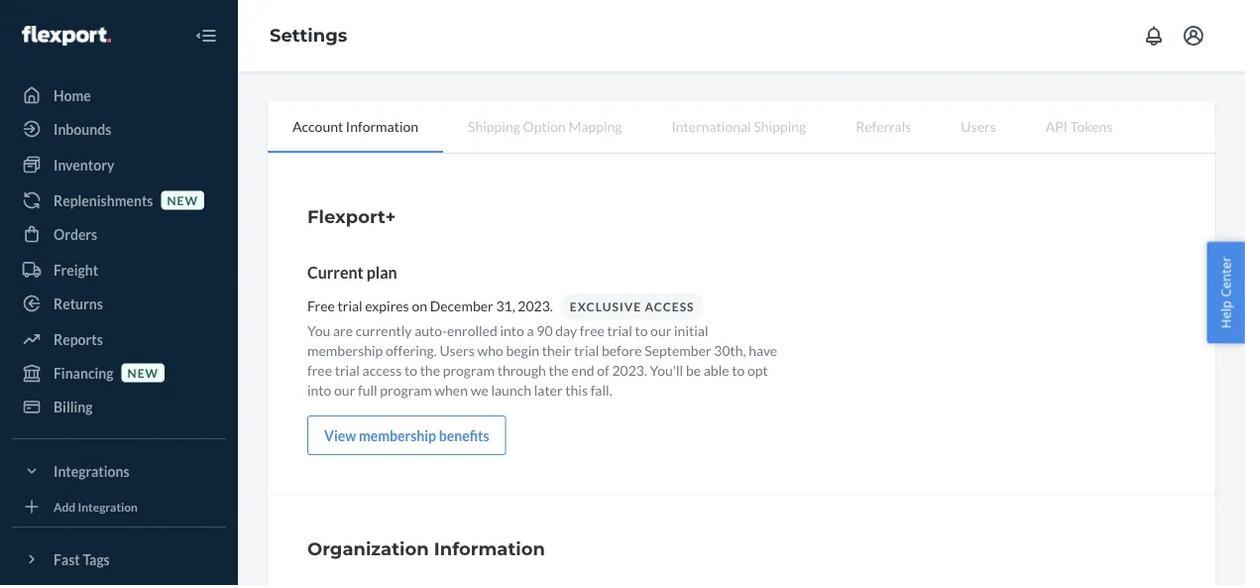Task type: describe. For each thing, give the bounding box(es) containing it.
1 horizontal spatial into
[[500, 322, 524, 339]]

0 horizontal spatial to
[[404, 361, 417, 378]]

1 horizontal spatial to
[[635, 322, 648, 339]]

september
[[645, 342, 712, 358]]

tokens
[[1071, 118, 1113, 134]]

users tab
[[936, 101, 1021, 151]]

a
[[527, 322, 534, 339]]

freight link
[[12, 254, 226, 286]]

trial up end
[[574, 342, 599, 358]]

account
[[293, 118, 343, 134]]

information for account information
[[346, 118, 419, 134]]

orders link
[[12, 218, 226, 250]]

settings
[[270, 24, 347, 46]]

on
[[412, 297, 427, 314]]

fast
[[54, 551, 80, 568]]

fall.
[[591, 381, 612, 398]]

integrations button
[[12, 455, 226, 487]]

you are currently auto-enrolled into a 90 day free trial to our initial membership offering. users who begin their trial before september 30th, have free trial access to the program through the end of 2023. you'll be able to opt into our full program when we launch later this fall.
[[307, 322, 778, 398]]

tab list containing account information
[[268, 101, 1216, 154]]

fast tags button
[[12, 543, 226, 575]]

referrals
[[856, 118, 912, 134]]

of
[[597, 361, 610, 378]]

trial up before
[[607, 322, 632, 339]]

0 horizontal spatial program
[[380, 381, 432, 398]]

this
[[565, 381, 588, 398]]

90
[[537, 322, 553, 339]]

home
[[54, 87, 91, 104]]

opt
[[748, 361, 768, 378]]

initial
[[674, 322, 708, 339]]

shipping option mapping tab
[[443, 101, 647, 151]]

2023. inside 'you are currently auto-enrolled into a 90 day free trial to our initial membership offering. users who begin their trial before september 30th, have free trial access to the program through the end of 2023. you'll be able to opt into our full program when we launch later this fall.'
[[612, 361, 647, 378]]

api
[[1046, 118, 1068, 134]]

account information
[[293, 118, 419, 134]]

home link
[[12, 79, 226, 111]]

flexport+
[[307, 205, 396, 227]]

help center
[[1217, 256, 1235, 329]]

you
[[307, 322, 330, 339]]

free trial expires on december 31, 2023.
[[307, 297, 553, 314]]

add integration link
[[12, 495, 226, 519]]

information for organization information
[[434, 537, 545, 559]]

current
[[307, 262, 364, 282]]

benefits
[[439, 427, 489, 444]]

option
[[523, 118, 566, 134]]

begin
[[506, 342, 540, 358]]

december
[[430, 297, 494, 314]]

inbounds
[[54, 120, 111, 137]]

access
[[645, 299, 695, 314]]

trial up full
[[335, 361, 360, 378]]

shipping option mapping
[[468, 118, 622, 134]]

31,
[[496, 297, 515, 314]]

offering.
[[386, 342, 437, 358]]

their
[[542, 342, 572, 358]]

organization information
[[307, 537, 545, 559]]

flexport logo image
[[22, 26, 111, 46]]

reports
[[54, 331, 103, 348]]

open notifications image
[[1142, 24, 1166, 48]]

returns link
[[12, 288, 226, 319]]

view membership benefits link
[[307, 415, 506, 455]]

inventory link
[[12, 149, 226, 180]]

exclusive
[[570, 299, 642, 314]]

free
[[307, 297, 335, 314]]

able
[[704, 361, 729, 378]]

international
[[672, 118, 751, 134]]

have
[[749, 342, 778, 358]]

through
[[497, 361, 546, 378]]

trial up are
[[338, 297, 363, 314]]

before
[[602, 342, 642, 358]]

auto-
[[415, 322, 447, 339]]

inventory
[[54, 156, 114, 173]]

2 the from the left
[[549, 361, 569, 378]]

view membership benefits
[[324, 427, 489, 444]]

membership inside button
[[359, 427, 436, 444]]

30th,
[[714, 342, 746, 358]]

1 vertical spatial free
[[307, 361, 332, 378]]

organization
[[307, 537, 429, 559]]

tags
[[83, 551, 110, 568]]

1 horizontal spatial our
[[651, 322, 672, 339]]

integrations
[[54, 463, 130, 479]]

international shipping
[[672, 118, 806, 134]]

plan
[[367, 262, 397, 282]]



Task type: locate. For each thing, give the bounding box(es) containing it.
0 horizontal spatial 2023.
[[518, 297, 553, 314]]

inbounds link
[[12, 113, 226, 145]]

exclusive access
[[570, 299, 695, 314]]

1 vertical spatial information
[[434, 537, 545, 559]]

add integration
[[54, 499, 138, 514]]

0 vertical spatial new
[[167, 193, 198, 207]]

membership down are
[[307, 342, 383, 358]]

to left opt
[[732, 361, 745, 378]]

returns
[[54, 295, 103, 312]]

free right "day"
[[580, 322, 605, 339]]

1 horizontal spatial users
[[961, 118, 996, 134]]

help center button
[[1207, 242, 1245, 343]]

program down access
[[380, 381, 432, 398]]

reports link
[[12, 323, 226, 355]]

expires
[[365, 297, 409, 314]]

shipping
[[468, 118, 520, 134], [754, 118, 806, 134]]

new for financing
[[127, 365, 159, 380]]

enrolled
[[447, 322, 498, 339]]

the down offering.
[[420, 361, 440, 378]]

0 horizontal spatial our
[[334, 381, 355, 398]]

0 vertical spatial information
[[346, 118, 419, 134]]

free down you
[[307, 361, 332, 378]]

into left a
[[500, 322, 524, 339]]

our
[[651, 322, 672, 339], [334, 381, 355, 398]]

replenishments
[[54, 192, 153, 209]]

add
[[54, 499, 76, 514]]

1 the from the left
[[420, 361, 440, 378]]

api tokens
[[1046, 118, 1113, 134]]

our down "access"
[[651, 322, 672, 339]]

shipping inside tab
[[468, 118, 520, 134]]

0 horizontal spatial new
[[127, 365, 159, 380]]

you'll
[[650, 361, 683, 378]]

0 vertical spatial free
[[580, 322, 605, 339]]

0 horizontal spatial free
[[307, 361, 332, 378]]

membership inside 'you are currently auto-enrolled into a 90 day free trial to our initial membership offering. users who begin their trial before september 30th, have free trial access to the program through the end of 2023. you'll be able to opt into our full program when we launch later this fall.'
[[307, 342, 383, 358]]

to down exclusive access
[[635, 322, 648, 339]]

new
[[167, 193, 198, 207], [127, 365, 159, 380]]

new up orders link
[[167, 193, 198, 207]]

who
[[477, 342, 503, 358]]

shipping inside tab
[[754, 118, 806, 134]]

1 horizontal spatial the
[[549, 361, 569, 378]]

1 vertical spatial into
[[307, 381, 332, 398]]

currently
[[356, 322, 412, 339]]

2023. down before
[[612, 361, 647, 378]]

0 horizontal spatial into
[[307, 381, 332, 398]]

2 shipping from the left
[[754, 118, 806, 134]]

0 vertical spatial users
[[961, 118, 996, 134]]

api tokens tab
[[1021, 101, 1138, 151]]

2023. up a
[[518, 297, 553, 314]]

1 vertical spatial users
[[440, 342, 475, 358]]

mapping
[[569, 118, 622, 134]]

1 vertical spatial membership
[[359, 427, 436, 444]]

day
[[556, 322, 577, 339]]

information
[[346, 118, 419, 134], [434, 537, 545, 559]]

1 horizontal spatial program
[[443, 361, 495, 378]]

international shipping tab
[[647, 101, 831, 151]]

1 horizontal spatial shipping
[[754, 118, 806, 134]]

0 horizontal spatial information
[[346, 118, 419, 134]]

fast tags
[[54, 551, 110, 568]]

0 vertical spatial into
[[500, 322, 524, 339]]

users down "enrolled"
[[440, 342, 475, 358]]

the down their
[[549, 361, 569, 378]]

0 horizontal spatial users
[[440, 342, 475, 358]]

1 vertical spatial program
[[380, 381, 432, 398]]

into left full
[[307, 381, 332, 398]]

open account menu image
[[1182, 24, 1206, 48]]

billing link
[[12, 391, 226, 422]]

users
[[961, 118, 996, 134], [440, 342, 475, 358]]

integration
[[78, 499, 138, 514]]

settings link
[[270, 24, 347, 46]]

1 shipping from the left
[[468, 118, 520, 134]]

1 vertical spatial 2023.
[[612, 361, 647, 378]]

0 vertical spatial program
[[443, 361, 495, 378]]

0 horizontal spatial shipping
[[468, 118, 520, 134]]

program up we
[[443, 361, 495, 378]]

financing
[[54, 364, 114, 381]]

orders
[[54, 226, 97, 242]]

1 horizontal spatial 2023.
[[612, 361, 647, 378]]

referrals tab
[[831, 101, 936, 151]]

shipping left option
[[468, 118, 520, 134]]

full
[[358, 381, 377, 398]]

1 horizontal spatial free
[[580, 322, 605, 339]]

to
[[635, 322, 648, 339], [404, 361, 417, 378], [732, 361, 745, 378]]

1 horizontal spatial information
[[434, 537, 545, 559]]

account information tab
[[268, 101, 443, 153]]

billing
[[54, 398, 93, 415]]

new for replenishments
[[167, 193, 198, 207]]

membership
[[307, 342, 383, 358], [359, 427, 436, 444]]

1 horizontal spatial new
[[167, 193, 198, 207]]

0 vertical spatial membership
[[307, 342, 383, 358]]

access
[[362, 361, 402, 378]]

be
[[686, 361, 701, 378]]

to down offering.
[[404, 361, 417, 378]]

shipping right international
[[754, 118, 806, 134]]

2 horizontal spatial to
[[732, 361, 745, 378]]

0 vertical spatial our
[[651, 322, 672, 339]]

launch
[[491, 381, 532, 398]]

0 vertical spatial 2023.
[[518, 297, 553, 314]]

later
[[534, 381, 563, 398]]

information inside tab
[[346, 118, 419, 134]]

view membership benefits button
[[307, 415, 506, 455]]

freight
[[54, 261, 98, 278]]

our left full
[[334, 381, 355, 398]]

center
[[1217, 256, 1235, 297]]

we
[[471, 381, 489, 398]]

help
[[1217, 300, 1235, 329]]

tab list
[[268, 101, 1216, 154]]

0 horizontal spatial the
[[420, 361, 440, 378]]

are
[[333, 322, 353, 339]]

current plan
[[307, 262, 397, 282]]

when
[[435, 381, 468, 398]]

free
[[580, 322, 605, 339], [307, 361, 332, 378]]

users inside 'you are currently auto-enrolled into a 90 day free trial to our initial membership offering. users who begin their trial before september 30th, have free trial access to the program through the end of 2023. you'll be able to opt into our full program when we launch later this fall.'
[[440, 342, 475, 358]]

users inside tab
[[961, 118, 996, 134]]

2023.
[[518, 297, 553, 314], [612, 361, 647, 378]]

new down "reports" link
[[127, 365, 159, 380]]

program
[[443, 361, 495, 378], [380, 381, 432, 398]]

1 vertical spatial our
[[334, 381, 355, 398]]

1 vertical spatial new
[[127, 365, 159, 380]]

close navigation image
[[194, 24, 218, 48]]

users left 'api'
[[961, 118, 996, 134]]

the
[[420, 361, 440, 378], [549, 361, 569, 378]]

end
[[572, 361, 594, 378]]

membership down full
[[359, 427, 436, 444]]

view
[[324, 427, 356, 444]]



Task type: vqa. For each thing, say whether or not it's contained in the screenshot.
All for Products - All SKUs With Alias Counts
no



